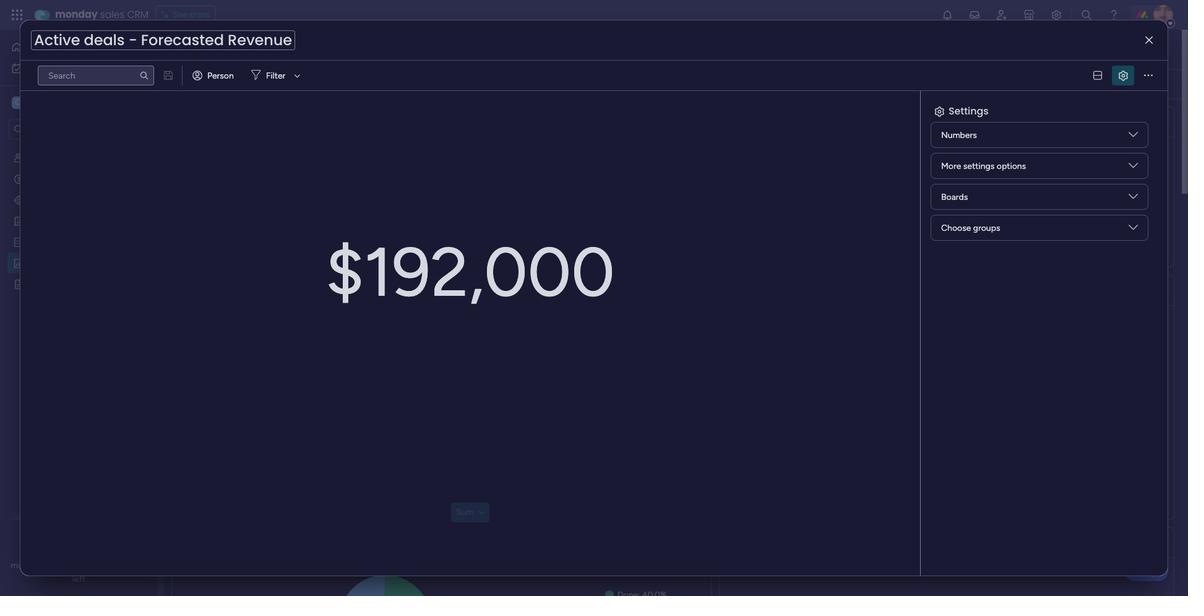 Task type: locate. For each thing, give the bounding box(es) containing it.
sales dashboard banner
[[164, 30, 1182, 99]]

james peterson image
[[1154, 5, 1174, 25]]

crm for monday sales crm
[[127, 7, 149, 22]]

invite members image
[[996, 9, 1008, 21]]

1 connected board button
[[256, 74, 357, 94]]

Active deals - Forecasted Revenue field
[[31, 30, 295, 50]]

4 dapulse dropdown down arrow image from the top
[[1129, 223, 1138, 237]]

1 dapulse dropdown down arrow image from the top
[[1129, 130, 1138, 144]]

dapulse dropdown down arrow image for boards
[[1129, 192, 1138, 206]]

7 days left
[[72, 560, 147, 584]]

angle down image
[[479, 508, 484, 517]]

0 horizontal spatial sales
[[44, 560, 63, 571]]

home
[[27, 41, 51, 52]]

1
[[279, 79, 283, 89]]

widget
[[219, 79, 246, 89]]

1 horizontal spatial revenue
[[907, 114, 956, 129]]

sales left pro
[[44, 560, 63, 571]]

-
[[129, 30, 137, 50]]

1 vertical spatial monday
[[11, 560, 42, 571]]

revenue inside field
[[907, 114, 956, 129]]

actual
[[867, 114, 904, 129]]

1 vertical spatial crm
[[65, 560, 84, 571]]

2 dapulse dropdown down arrow image from the top
[[1129, 161, 1138, 175]]

monday
[[55, 7, 98, 22], [11, 560, 42, 571]]

settings
[[964, 161, 995, 171]]

0 horizontal spatial monday
[[11, 560, 42, 571]]

1 vertical spatial sales
[[44, 560, 63, 571]]

crm
[[127, 7, 149, 22], [65, 560, 84, 571]]

sales
[[100, 7, 125, 22], [44, 560, 63, 571]]

my work
[[28, 63, 61, 73]]

revenue up filter popup button
[[228, 30, 292, 50]]

notifications image
[[941, 9, 954, 21]]

monday for monday sales crm
[[55, 7, 98, 22]]

select product image
[[11, 9, 24, 21]]

revenue
[[228, 30, 292, 50], [907, 114, 956, 129]]

3 dapulse dropdown down arrow image from the top
[[1129, 192, 1138, 206]]

0 vertical spatial sales
[[100, 7, 125, 22]]

revenue up numbers
[[907, 114, 956, 129]]

0 horizontal spatial revenue
[[228, 30, 292, 50]]

sales for monday sales crm pro trial
[[44, 560, 63, 571]]

settings
[[949, 104, 989, 118]]

crm up left
[[65, 560, 84, 571]]

home link
[[7, 37, 150, 57]]

1 vertical spatial revenue
[[907, 114, 956, 129]]

help button
[[1125, 561, 1169, 581]]

update feed image
[[969, 9, 981, 21]]

home option
[[7, 37, 150, 57]]

1 connected board
[[279, 79, 351, 89]]

Filter dashboard by text search field
[[38, 66, 154, 85], [369, 74, 486, 94]]

workspace image
[[12, 96, 24, 110]]

board
[[329, 79, 351, 89]]

Actual Revenue field
[[864, 114, 959, 130]]

monday marketplace image
[[1023, 9, 1036, 21]]

more dots image
[[1145, 71, 1153, 80]]

0 vertical spatial crm
[[127, 7, 149, 22]]

sales
[[186, 35, 238, 63]]

list box
[[0, 145, 158, 461]]

sales for monday sales crm
[[100, 7, 125, 22]]

dapulse x slim image
[[1146, 36, 1153, 45]]

connected
[[285, 79, 327, 89]]

help image
[[1108, 9, 1120, 21]]

left
[[72, 574, 85, 584]]

see
[[173, 9, 188, 20]]

emails settings image
[[1050, 9, 1063, 21]]

$0
[[983, 159, 1037, 213]]

None search field
[[38, 66, 154, 85], [369, 74, 486, 94], [369, 74, 486, 94]]

actual revenue
[[867, 114, 956, 129]]

active deals - forecasted revenue
[[34, 30, 292, 50]]

sales up deals
[[100, 7, 125, 22]]

add
[[201, 79, 217, 89]]

choose
[[941, 223, 971, 233]]

0 vertical spatial monday
[[55, 7, 98, 22]]

groups
[[974, 223, 1001, 233]]

1 horizontal spatial crm
[[127, 7, 149, 22]]

crm up -
[[127, 7, 149, 22]]

person button
[[188, 66, 241, 85]]

search everything image
[[1081, 9, 1093, 21]]

0 horizontal spatial crm
[[65, 560, 84, 571]]

arrow down image
[[290, 68, 305, 83]]

deals
[[84, 30, 125, 50]]

1 horizontal spatial monday
[[55, 7, 98, 22]]

1 horizontal spatial sales
[[100, 7, 125, 22]]

option
[[0, 146, 158, 149]]

1 horizontal spatial filter dashboard by text search field
[[369, 74, 486, 94]]

add widget
[[201, 79, 246, 89]]

dapulse dropdown down arrow image
[[1129, 130, 1138, 144], [1129, 161, 1138, 175], [1129, 192, 1138, 206], [1129, 223, 1138, 237]]



Task type: describe. For each thing, give the bounding box(es) containing it.
boards
[[941, 192, 968, 202]]

plans
[[190, 9, 210, 20]]

see plans button
[[156, 6, 216, 24]]

c button
[[9, 92, 121, 113]]

see plans
[[173, 9, 210, 20]]

7
[[122, 560, 127, 571]]

pro
[[86, 560, 99, 571]]

add widget button
[[179, 74, 251, 94]]

sum button
[[451, 503, 489, 523]]

forecasted
[[141, 30, 224, 50]]

my work option
[[7, 58, 150, 78]]

sales dashboard
[[186, 35, 352, 63]]

dapulse dropdown down arrow image for numbers
[[1129, 130, 1138, 144]]

dapulse dropdown down arrow image for choose groups
[[1129, 223, 1138, 237]]

v2 split view image
[[1094, 71, 1102, 80]]

my
[[28, 63, 40, 73]]

public board image
[[13, 278, 25, 290]]

crm for monday sales crm pro trial
[[65, 560, 84, 571]]

more
[[941, 161, 961, 171]]

$192,000
[[326, 232, 615, 313]]

0 horizontal spatial filter dashboard by text search field
[[38, 66, 154, 85]]

dashboard
[[243, 35, 352, 63]]

none search field search
[[38, 66, 154, 85]]

choose groups
[[941, 223, 1001, 233]]

numbers
[[941, 130, 977, 140]]

my work link
[[7, 58, 150, 78]]

dapulse dropdown down arrow image for more settings options
[[1129, 161, 1138, 175]]

filter board by anything image
[[621, 77, 636, 92]]

active
[[34, 30, 80, 50]]

public dashboard image
[[13, 257, 25, 269]]

0 vertical spatial revenue
[[228, 30, 292, 50]]

monday sales crm pro trial
[[11, 560, 116, 571]]

help
[[1136, 565, 1158, 577]]

person
[[207, 70, 234, 81]]

monday for monday sales crm pro trial
[[11, 560, 42, 571]]

Sales Dashboard field
[[183, 35, 355, 63]]

trial
[[101, 560, 116, 571]]

more settings options
[[941, 161, 1026, 171]]

filter dashboard by text search field inside sales dashboard banner
[[369, 74, 486, 94]]

monday sales crm
[[55, 7, 149, 22]]

settings image
[[1153, 78, 1165, 90]]

options
[[997, 161, 1026, 171]]

sum
[[456, 507, 474, 518]]

c
[[15, 97, 21, 108]]

work
[[42, 63, 61, 73]]

filter
[[266, 70, 286, 81]]

days
[[129, 560, 147, 571]]

search image
[[139, 71, 149, 80]]

filter button
[[246, 66, 305, 85]]



Task type: vqa. For each thing, say whether or not it's contained in the screenshot.
2nd johnsmith43233@gmail.com "link" from the bottom
no



